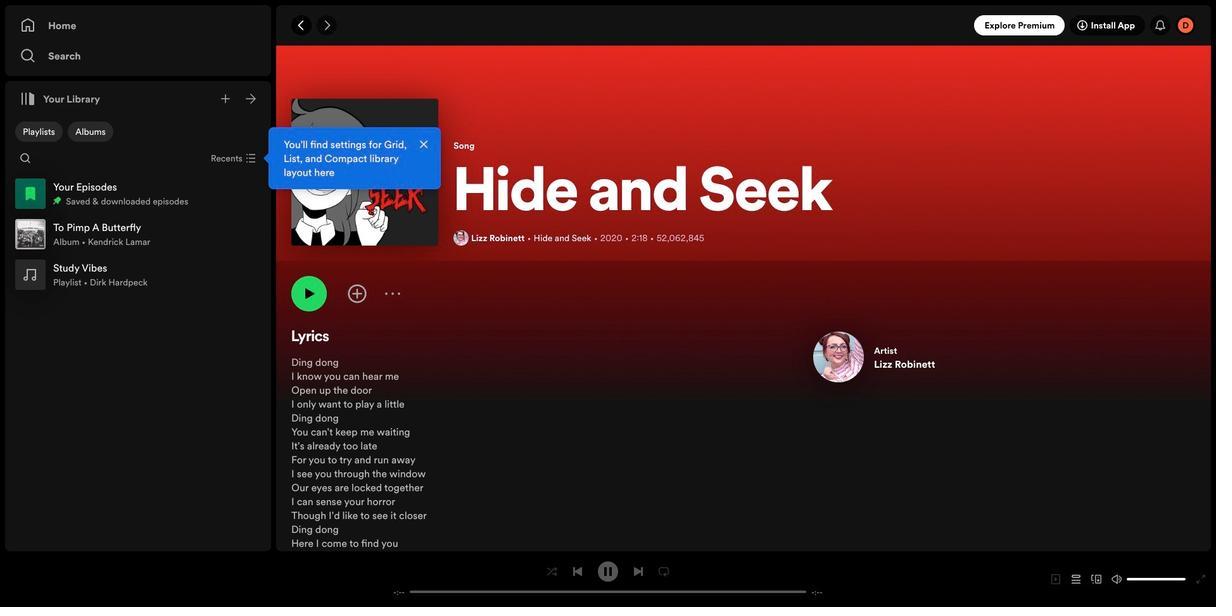 Task type: describe. For each thing, give the bounding box(es) containing it.
none search field inside main element
[[15, 148, 35, 168]]

what's new image
[[1155, 20, 1165, 30]]

go forward image
[[322, 20, 332, 30]]

none checkbox inside main element
[[15, 122, 63, 142]]

Disable repeat checkbox
[[654, 562, 674, 582]]

hide and seek image
[[291, 99, 438, 246]]

search in your library image
[[20, 153, 30, 163]]

2 group from the top
[[10, 214, 266, 255]]

main element
[[5, 5, 441, 552]]

player controls element
[[379, 562, 837, 598]]

previous image
[[573, 567, 583, 577]]

pause image
[[603, 567, 613, 577]]

Recents, List view field
[[201, 148, 263, 168]]



Task type: vqa. For each thing, say whether or not it's contained in the screenshot.
Search in Your Library Icon
yes



Task type: locate. For each thing, give the bounding box(es) containing it.
dialog inside main element
[[269, 127, 441, 189]]

next image
[[633, 567, 644, 577]]

lizz robinett image
[[454, 231, 469, 246]]

dialog
[[269, 127, 441, 189]]

go back image
[[296, 20, 307, 30]]

lizz robinett image
[[813, 332, 864, 383]]

3 group from the top
[[10, 255, 266, 295]]

enable shuffle image
[[547, 567, 557, 577]]

volume high image
[[1112, 574, 1122, 585]]

none checkbox inside main element
[[68, 122, 113, 142]]

None checkbox
[[15, 122, 63, 142]]

group
[[10, 174, 266, 214], [10, 214, 266, 255], [10, 255, 266, 295]]

1 group from the top
[[10, 174, 266, 214]]

disable repeat image
[[659, 567, 669, 577]]

top bar and user menu element
[[276, 5, 1211, 46]]

None checkbox
[[68, 122, 113, 142]]

None search field
[[15, 148, 35, 168]]



